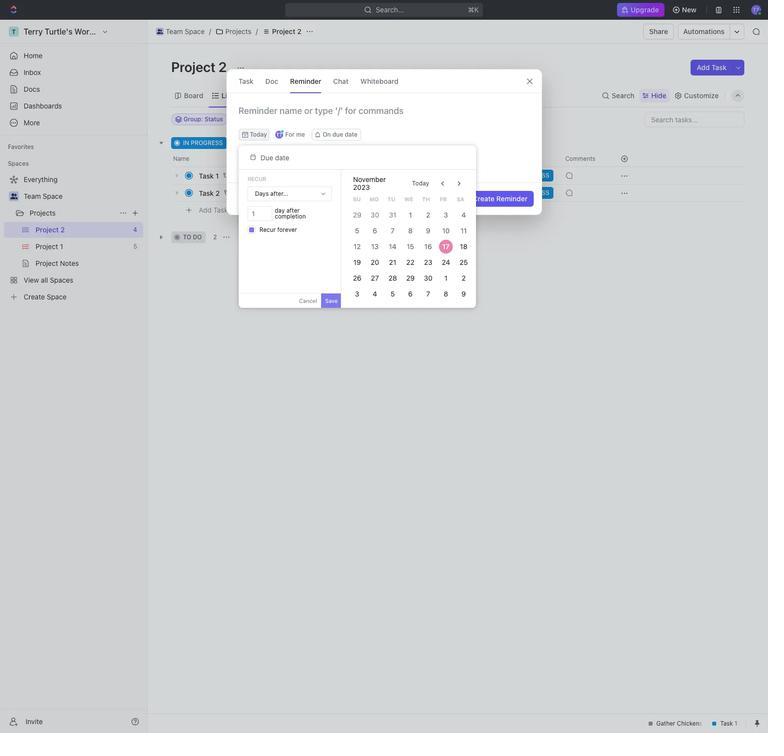 Task type: locate. For each thing, give the bounding box(es) containing it.
1 vertical spatial today
[[412, 180, 430, 187]]

20
[[371, 258, 379, 267]]

0 vertical spatial 9
[[426, 227, 431, 235]]

today inside dropdown button
[[250, 131, 267, 138]]

list
[[222, 91, 234, 99]]

1 horizontal spatial today
[[412, 180, 430, 187]]

6 down the 22
[[408, 290, 413, 298]]

add for leftmost add task button
[[199, 206, 212, 214]]

1 vertical spatial 8
[[444, 290, 448, 298]]

1 horizontal spatial 6
[[408, 290, 413, 298]]

0 vertical spatial today
[[250, 131, 267, 138]]

Reminder na﻿me or type '/' for commands text field
[[227, 105, 542, 129]]

team
[[166, 27, 183, 36], [24, 192, 41, 200]]

recur left forever
[[260, 226, 276, 234]]

task up task 2
[[199, 172, 214, 180]]

0 horizontal spatial add task
[[199, 206, 228, 214]]

2 vertical spatial add
[[199, 206, 212, 214]]

reminder up table at the left
[[290, 77, 322, 85]]

15
[[407, 242, 414, 251]]

add task button up due date text field
[[253, 137, 295, 149]]

add down task 2
[[199, 206, 212, 214]]

6 up 13
[[373, 227, 377, 235]]

0 horizontal spatial project 2
[[171, 59, 230, 75]]

0 vertical spatial team space link
[[154, 26, 207, 38]]

dialog
[[226, 69, 542, 215]]

today button
[[406, 176, 435, 192]]

0 horizontal spatial team space
[[24, 192, 63, 200]]

1 right task 2
[[231, 189, 234, 196]]

30 down 23
[[424, 274, 433, 282]]

30 down mo
[[371, 211, 379, 219]]

1 button right task 1
[[221, 171, 235, 181]]

19
[[354, 258, 361, 267]]

add task button
[[691, 60, 733, 76], [253, 137, 295, 149], [195, 204, 232, 216]]

1 horizontal spatial project 2
[[272, 27, 302, 36]]

customize button
[[672, 89, 722, 102]]

0 horizontal spatial projects
[[30, 209, 56, 217]]

0 vertical spatial add
[[697, 63, 710, 72]]

0 vertical spatial projects
[[226, 27, 252, 36]]

0 horizontal spatial user group image
[[10, 194, 18, 199]]

0 vertical spatial 1 button
[[221, 171, 235, 181]]

7 up 14
[[391, 227, 395, 235]]

1 vertical spatial team space link
[[24, 189, 141, 204]]

0 vertical spatial 30
[[371, 211, 379, 219]]

0 horizontal spatial space
[[43, 192, 63, 200]]

add task button down task 2
[[195, 204, 232, 216]]

sidebar navigation
[[0, 20, 148, 734]]

tree
[[4, 172, 143, 305]]

29 down the "su"
[[353, 211, 362, 219]]

0 vertical spatial 4
[[462, 211, 466, 219]]

space inside sidebar navigation
[[43, 192, 63, 200]]

0 horizontal spatial 4
[[373, 290, 377, 298]]

add task
[[697, 63, 727, 72], [265, 139, 291, 147], [199, 206, 228, 214]]

1 vertical spatial 1 button
[[222, 188, 236, 198]]

2 horizontal spatial add task
[[697, 63, 727, 72]]

1 vertical spatial add task
[[265, 139, 291, 147]]

projects link
[[213, 26, 254, 38], [30, 205, 116, 221]]

today down calendar link
[[250, 131, 267, 138]]

user group image inside team space link
[[157, 29, 163, 34]]

team space link
[[154, 26, 207, 38], [24, 189, 141, 204]]

11
[[461, 227, 467, 235]]

task
[[712, 63, 727, 72], [239, 77, 254, 85], [278, 139, 291, 147], [199, 172, 214, 180], [199, 189, 214, 197], [214, 206, 228, 214]]

whiteboard
[[361, 77, 399, 85]]

1 button right task 2
[[222, 188, 236, 198]]

add
[[697, 63, 710, 72], [265, 139, 277, 147], [199, 206, 212, 214]]

/
[[209, 27, 211, 36], [256, 27, 258, 36]]

0 vertical spatial add task
[[697, 63, 727, 72]]

28
[[389, 274, 397, 282]]

save
[[325, 298, 338, 304]]

21
[[389, 258, 397, 267]]

1 horizontal spatial 5
[[391, 290, 395, 298]]

today up 'th'
[[412, 180, 430, 187]]

add for top add task button
[[697, 63, 710, 72]]

2 horizontal spatial add
[[697, 63, 710, 72]]

recur
[[248, 176, 267, 182], [260, 226, 276, 234]]

project 2 link
[[260, 26, 304, 38]]

5 down 28
[[391, 290, 395, 298]]

3 down 26 at the left of page
[[355, 290, 359, 298]]

2023
[[353, 183, 370, 192]]

add task up customize
[[697, 63, 727, 72]]

today button
[[239, 129, 270, 141]]

1 vertical spatial 9
[[462, 290, 466, 298]]

10
[[442, 227, 450, 235]]

today
[[250, 131, 267, 138], [412, 180, 430, 187]]

1 horizontal spatial team space link
[[154, 26, 207, 38]]

reminder
[[290, 77, 322, 85], [497, 195, 528, 203]]

inbox
[[24, 68, 41, 77]]

2 horizontal spatial add task button
[[691, 60, 733, 76]]

1 horizontal spatial reminder
[[497, 195, 528, 203]]

upgrade link
[[618, 3, 665, 17]]

team space
[[166, 27, 205, 36], [24, 192, 63, 200]]

0 horizontal spatial 7
[[391, 227, 395, 235]]

customize
[[685, 91, 719, 99]]

1 horizontal spatial user group image
[[157, 29, 163, 34]]

0 vertical spatial team space
[[166, 27, 205, 36]]

1 vertical spatial recur
[[260, 226, 276, 234]]

0 horizontal spatial projects link
[[30, 205, 116, 221]]

0 horizontal spatial /
[[209, 27, 211, 36]]

calendar
[[252, 91, 281, 99]]

calendar link
[[250, 89, 281, 102]]

home
[[24, 51, 43, 60]]

1 button for 2
[[222, 188, 236, 198]]

1 vertical spatial project 2
[[171, 59, 230, 75]]

spaces
[[8, 160, 29, 167]]

7 down 23
[[426, 290, 430, 298]]

user group image
[[157, 29, 163, 34], [10, 194, 18, 199]]

add task up due date text field
[[265, 139, 291, 147]]

0 horizontal spatial add
[[199, 206, 212, 214]]

invite
[[26, 718, 43, 726]]

4 up 11
[[462, 211, 466, 219]]

4
[[462, 211, 466, 219], [373, 290, 377, 298]]

9 up '16'
[[426, 227, 431, 235]]

upgrade
[[632, 5, 660, 14]]

today inside button
[[412, 180, 430, 187]]

1 vertical spatial projects
[[30, 209, 56, 217]]

8
[[408, 227, 413, 235], [444, 290, 448, 298]]

1 button
[[221, 171, 235, 181], [222, 188, 236, 198]]

2 vertical spatial add task
[[199, 206, 228, 214]]

1 down 24
[[445, 274, 448, 282]]

projects inside sidebar navigation
[[30, 209, 56, 217]]

0 vertical spatial project
[[272, 27, 296, 36]]

0 vertical spatial recur
[[248, 176, 267, 182]]

0 vertical spatial 7
[[391, 227, 395, 235]]

31
[[389, 211, 397, 219]]

None field
[[248, 206, 273, 221]]

1 vertical spatial reminder
[[497, 195, 528, 203]]

task button
[[239, 70, 254, 93]]

0 horizontal spatial today
[[250, 131, 267, 138]]

automations button
[[679, 24, 730, 39]]

0 horizontal spatial reminder
[[290, 77, 322, 85]]

projects
[[226, 27, 252, 36], [30, 209, 56, 217]]

1 vertical spatial 7
[[426, 290, 430, 298]]

new
[[683, 5, 697, 14]]

recur forever
[[260, 226, 297, 234]]

23
[[424, 258, 433, 267]]

project 2
[[272, 27, 302, 36], [171, 59, 230, 75]]

1 horizontal spatial 8
[[444, 290, 448, 298]]

1 vertical spatial 6
[[408, 290, 413, 298]]

add up due date text field
[[265, 139, 277, 147]]

0 vertical spatial projects link
[[213, 26, 254, 38]]

3
[[444, 211, 448, 219], [355, 290, 359, 298]]

2
[[297, 27, 302, 36], [219, 59, 227, 75], [234, 139, 238, 147], [216, 189, 220, 197], [426, 211, 430, 219], [213, 234, 217, 241], [462, 274, 466, 282]]

add task button up customize
[[691, 60, 733, 76]]

30
[[371, 211, 379, 219], [424, 274, 433, 282]]

recur for recur
[[248, 176, 267, 182]]

1 vertical spatial project
[[171, 59, 216, 75]]

0 horizontal spatial project
[[171, 59, 216, 75]]

task down task 2
[[214, 206, 228, 214]]

0 horizontal spatial team
[[24, 192, 41, 200]]

1 vertical spatial 3
[[355, 290, 359, 298]]

1 horizontal spatial 3
[[444, 211, 448, 219]]

0 vertical spatial reminder
[[290, 77, 322, 85]]

fr
[[440, 196, 447, 202]]

3 up 10
[[444, 211, 448, 219]]

reminder right create
[[497, 195, 528, 203]]

0 vertical spatial 3
[[444, 211, 448, 219]]

su
[[353, 196, 361, 202]]

5
[[355, 227, 359, 235], [391, 290, 395, 298]]

0 horizontal spatial 5
[[355, 227, 359, 235]]

1 horizontal spatial project
[[272, 27, 296, 36]]

hide
[[652, 91, 667, 99]]

7
[[391, 227, 395, 235], [426, 290, 430, 298]]

add up customize
[[697, 63, 710, 72]]

1 down we at the top
[[409, 211, 412, 219]]

0 vertical spatial 29
[[353, 211, 362, 219]]

1 horizontal spatial add
[[265, 139, 277, 147]]

dashboards
[[24, 102, 62, 110]]

5 up "12" in the left top of the page
[[355, 227, 359, 235]]

25
[[460, 258, 468, 267]]

0 vertical spatial 8
[[408, 227, 413, 235]]

0 vertical spatial space
[[185, 27, 205, 36]]

1 horizontal spatial /
[[256, 27, 258, 36]]

1 / from the left
[[209, 27, 211, 36]]

1 vertical spatial team space
[[24, 192, 63, 200]]

1 vertical spatial user group image
[[10, 194, 18, 199]]

team space inside sidebar navigation
[[24, 192, 63, 200]]

0 horizontal spatial 6
[[373, 227, 377, 235]]

completion
[[275, 213, 306, 220]]

1 vertical spatial add task button
[[253, 137, 295, 149]]

29 down the 22
[[406, 274, 415, 282]]

4 down "27"
[[373, 290, 377, 298]]

0 horizontal spatial 8
[[408, 227, 413, 235]]

days after...
[[255, 190, 289, 197]]

0 vertical spatial project 2
[[272, 27, 302, 36]]

1 horizontal spatial 29
[[406, 274, 415, 282]]

days after... button
[[248, 187, 332, 201]]

tree containing team space
[[4, 172, 143, 305]]

0 vertical spatial user group image
[[157, 29, 163, 34]]

1 horizontal spatial 9
[[462, 290, 466, 298]]

8 up 15
[[408, 227, 413, 235]]

0 horizontal spatial 3
[[355, 290, 359, 298]]

1 right task 1
[[230, 172, 233, 179]]

2 vertical spatial add task button
[[195, 204, 232, 216]]

add task down task 2
[[199, 206, 228, 214]]

to do
[[183, 234, 202, 241]]

9 down the '25'
[[462, 290, 466, 298]]

favorites button
[[4, 141, 38, 153]]

8 down 24
[[444, 290, 448, 298]]

1 vertical spatial team
[[24, 192, 41, 200]]

0 horizontal spatial team space link
[[24, 189, 141, 204]]

reminder button
[[290, 70, 322, 93]]

6
[[373, 227, 377, 235], [408, 290, 413, 298]]

1 horizontal spatial team
[[166, 27, 183, 36]]

recur up days
[[248, 176, 267, 182]]

progress
[[191, 139, 223, 147]]

task up customize
[[712, 63, 727, 72]]

0 vertical spatial 5
[[355, 227, 359, 235]]

cancel
[[299, 298, 317, 304]]



Task type: vqa. For each thing, say whether or not it's contained in the screenshot.


Task type: describe. For each thing, give the bounding box(es) containing it.
table
[[300, 91, 317, 99]]

table link
[[298, 89, 317, 102]]

search button
[[599, 89, 638, 102]]

sa
[[457, 196, 465, 202]]

home link
[[4, 48, 143, 64]]

task 2
[[199, 189, 220, 197]]

automations
[[684, 27, 725, 36]]

search...
[[376, 5, 404, 14]]

26
[[353, 274, 362, 282]]

1 vertical spatial 5
[[391, 290, 395, 298]]

2 / from the left
[[256, 27, 258, 36]]

days
[[255, 190, 269, 197]]

1 horizontal spatial projects
[[226, 27, 252, 36]]

1 horizontal spatial 7
[[426, 290, 430, 298]]

inbox link
[[4, 65, 143, 80]]

16
[[425, 242, 432, 251]]

create
[[473, 195, 495, 203]]

1 button for 1
[[221, 171, 235, 181]]

forever
[[278, 226, 297, 234]]

after...
[[271, 190, 289, 197]]

share
[[650, 27, 669, 36]]

18
[[460, 242, 468, 251]]

gantt
[[335, 91, 353, 99]]

project 2 inside project 2 link
[[272, 27, 302, 36]]

22
[[407, 258, 415, 267]]

to
[[183, 234, 191, 241]]

do
[[193, 234, 202, 241]]

task 1
[[199, 172, 219, 180]]

create reminder
[[473, 195, 528, 203]]

recur for recur forever
[[260, 226, 276, 234]]

0 horizontal spatial 29
[[353, 211, 362, 219]]

1 horizontal spatial add task
[[265, 139, 291, 147]]

after
[[287, 207, 300, 214]]

docs link
[[4, 81, 143, 97]]

1 horizontal spatial projects link
[[213, 26, 254, 38]]

1 horizontal spatial space
[[185, 27, 205, 36]]

board
[[184, 91, 204, 99]]

day after completion
[[275, 207, 306, 220]]

hide button
[[640, 89, 670, 102]]

0 vertical spatial 6
[[373, 227, 377, 235]]

search
[[612, 91, 635, 99]]

day
[[275, 207, 285, 214]]

favorites
[[8, 143, 34, 151]]

new button
[[669, 2, 703, 18]]

27
[[371, 274, 379, 282]]

in
[[183, 139, 189, 147]]

1 vertical spatial add
[[265, 139, 277, 147]]

whiteboard button
[[361, 70, 399, 93]]

share button
[[644, 24, 675, 39]]

⌘k
[[469, 5, 479, 14]]

tu
[[388, 196, 396, 202]]

tree inside sidebar navigation
[[4, 172, 143, 305]]

list link
[[220, 89, 234, 102]]

14
[[389, 242, 397, 251]]

board link
[[182, 89, 204, 102]]

0 horizontal spatial 9
[[426, 227, 431, 235]]

1 vertical spatial 29
[[406, 274, 415, 282]]

Search tasks... text field
[[646, 112, 745, 127]]

1 horizontal spatial team space
[[166, 27, 205, 36]]

task up calendar link
[[239, 77, 254, 85]]

0 vertical spatial add task button
[[691, 60, 733, 76]]

november 2023
[[353, 175, 386, 192]]

gantt link
[[333, 89, 353, 102]]

chat
[[333, 77, 349, 85]]

doc button
[[266, 70, 279, 93]]

create reminder button
[[467, 191, 534, 207]]

team inside sidebar navigation
[[24, 192, 41, 200]]

1 horizontal spatial add task button
[[253, 137, 295, 149]]

13
[[371, 242, 379, 251]]

mo
[[370, 196, 379, 202]]

task up due date text field
[[278, 139, 291, 147]]

dialog containing task
[[226, 69, 542, 215]]

user group image inside tree
[[10, 194, 18, 199]]

Due date text field
[[261, 153, 343, 162]]

1 horizontal spatial 30
[[424, 274, 433, 282]]

reminder inside button
[[497, 195, 528, 203]]

0 vertical spatial team
[[166, 27, 183, 36]]

chat button
[[333, 70, 349, 93]]

task down task 1
[[199, 189, 214, 197]]

we
[[405, 196, 413, 202]]

1 horizontal spatial 4
[[462, 211, 466, 219]]

1 vertical spatial projects link
[[30, 205, 116, 221]]

17
[[443, 242, 450, 251]]

add task for top add task button
[[697, 63, 727, 72]]

24
[[442, 258, 450, 267]]

docs
[[24, 85, 40, 93]]

0 horizontal spatial add task button
[[195, 204, 232, 216]]

1 up task 2
[[216, 172, 219, 180]]

add task for leftmost add task button
[[199, 206, 228, 214]]

dashboards link
[[4, 98, 143, 114]]

in progress
[[183, 139, 223, 147]]

november
[[353, 175, 386, 184]]

th
[[422, 196, 430, 202]]

12
[[354, 242, 361, 251]]



